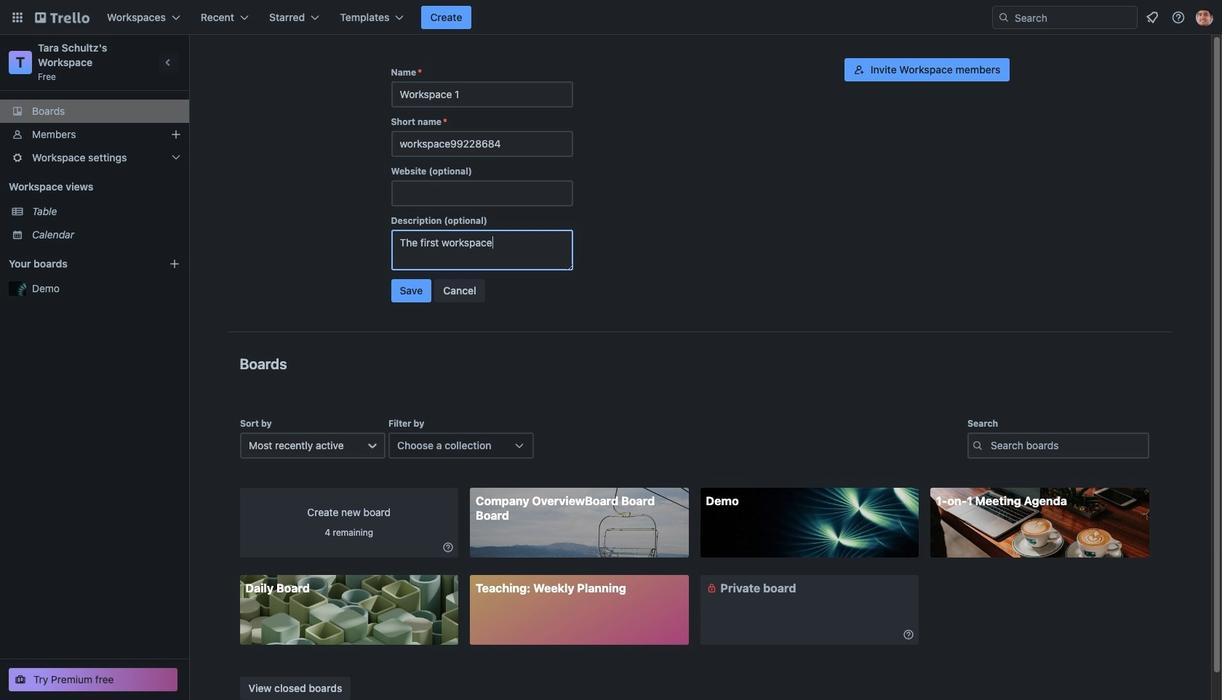 Task type: locate. For each thing, give the bounding box(es) containing it.
0 notifications image
[[1144, 9, 1161, 26]]

open information menu image
[[1171, 10, 1186, 25]]

Search boards text field
[[967, 433, 1149, 459]]

None text field
[[391, 81, 573, 108], [391, 230, 573, 271], [391, 81, 573, 108], [391, 230, 573, 271]]

None text field
[[391, 131, 573, 157], [391, 180, 573, 207], [391, 131, 573, 157], [391, 180, 573, 207]]

add board image
[[169, 258, 180, 270]]

your boards with 1 items element
[[9, 255, 147, 273]]

search image
[[998, 12, 1010, 23]]

back to home image
[[35, 6, 89, 29]]

1 horizontal spatial sm image
[[901, 628, 916, 642]]

0 vertical spatial sm image
[[441, 541, 455, 555]]

sm image
[[441, 541, 455, 555], [901, 628, 916, 642]]

workspace navigation collapse icon image
[[159, 52, 179, 73]]



Task type: describe. For each thing, give the bounding box(es) containing it.
sm image
[[705, 581, 719, 596]]

primary element
[[0, 0, 1222, 35]]

organizationdetailform element
[[391, 58, 573, 308]]

0 horizontal spatial sm image
[[441, 541, 455, 555]]

james peterson (jamespeterson93) image
[[1196, 9, 1213, 26]]

1 vertical spatial sm image
[[901, 628, 916, 642]]

Search field
[[992, 6, 1138, 29]]



Task type: vqa. For each thing, say whether or not it's contained in the screenshot.
back to home image
yes



